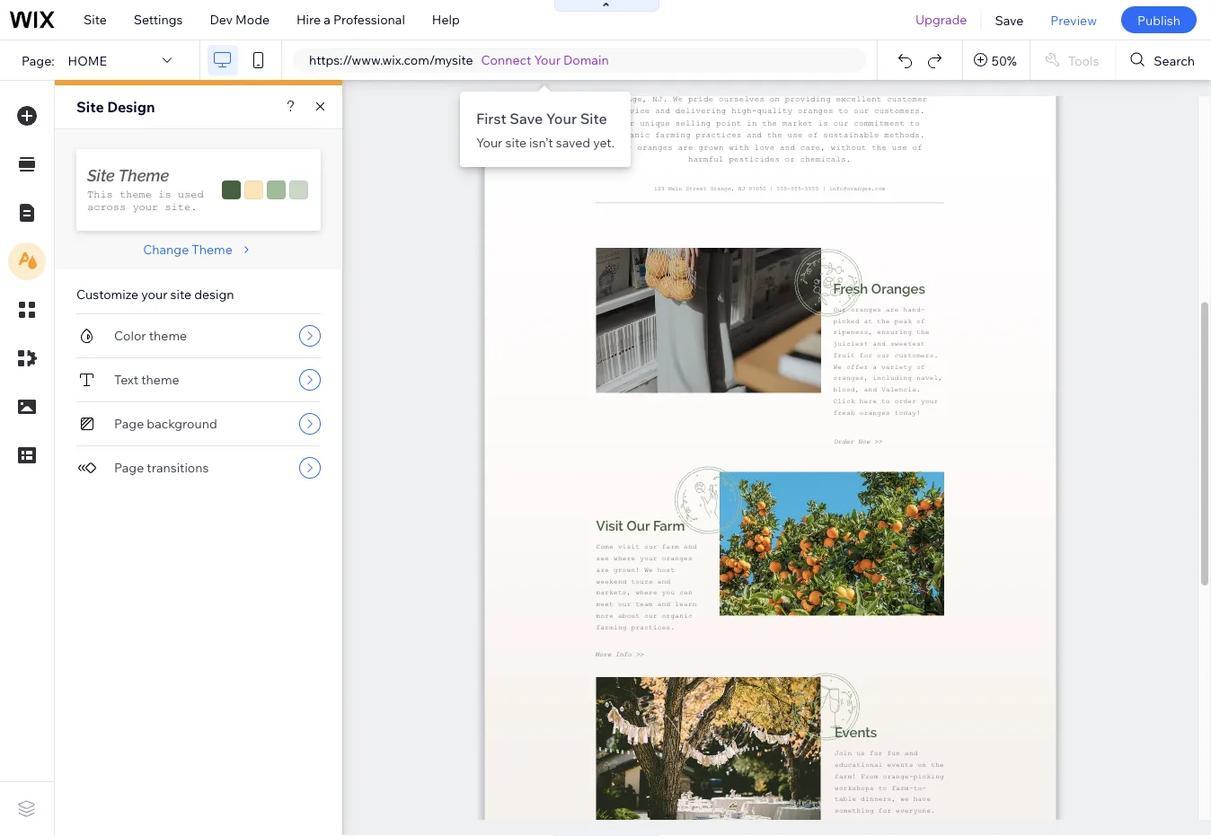 Task type: locate. For each thing, give the bounding box(es) containing it.
site for site design
[[76, 98, 104, 116]]

saved
[[556, 135, 591, 151]]

preview
[[1051, 12, 1098, 28]]

your up color theme
[[141, 287, 168, 302]]

theme right text on the top left of the page
[[141, 372, 179, 388]]

0 horizontal spatial theme
[[118, 166, 169, 185]]

your
[[133, 201, 158, 213], [141, 287, 168, 302]]

theme
[[118, 166, 169, 185], [192, 242, 233, 258]]

site up 'yet.'
[[580, 110, 607, 128]]

1 horizontal spatial theme
[[192, 242, 233, 258]]

theme right color
[[149, 328, 187, 344]]

save button
[[982, 0, 1038, 40]]

0 horizontal spatial save
[[510, 110, 543, 128]]

domain
[[564, 52, 609, 68]]

text
[[114, 372, 139, 388]]

design
[[107, 98, 155, 116]]

color theme
[[114, 328, 187, 344]]

theme for site
[[118, 166, 169, 185]]

1 vertical spatial save
[[510, 110, 543, 128]]

theme left 'is'
[[120, 189, 152, 201]]

dev mode
[[210, 12, 270, 27]]

mode
[[236, 12, 270, 27]]

1 vertical spatial your
[[546, 110, 577, 128]]

0 vertical spatial theme
[[120, 189, 152, 201]]

publish button
[[1122, 6, 1197, 33]]

theme for text theme
[[141, 372, 179, 388]]

page
[[114, 416, 144, 432], [114, 460, 144, 476]]

change
[[143, 242, 189, 258]]

site inside first save your site your site isn't saved yet.
[[580, 110, 607, 128]]

1 vertical spatial theme
[[192, 242, 233, 258]]

0 vertical spatial page
[[114, 416, 144, 432]]

page left transitions
[[114, 460, 144, 476]]

your left site.
[[133, 201, 158, 213]]

site for site theme this theme is used across your site.
[[87, 166, 115, 185]]

0 vertical spatial save
[[996, 12, 1024, 28]]

hire a professional
[[297, 12, 405, 27]]

2 page from the top
[[114, 460, 144, 476]]

site theme this theme is used across your site.
[[87, 166, 204, 213]]

0 vertical spatial your
[[133, 201, 158, 213]]

1 vertical spatial page
[[114, 460, 144, 476]]

page down text on the top left of the page
[[114, 416, 144, 432]]

theme for color theme
[[149, 328, 187, 344]]

customize
[[76, 287, 139, 302]]

1 page from the top
[[114, 416, 144, 432]]

save up 'isn't' on the top
[[510, 110, 543, 128]]

site
[[506, 135, 527, 151], [170, 287, 192, 302]]

page background
[[114, 416, 217, 432]]

hire
[[297, 12, 321, 27]]

search
[[1155, 52, 1196, 68]]

your
[[534, 52, 561, 68], [546, 110, 577, 128], [476, 135, 503, 151]]

preview button
[[1038, 0, 1111, 40]]

site
[[84, 12, 107, 27], [76, 98, 104, 116], [580, 110, 607, 128], [87, 166, 115, 185]]

theme up design
[[192, 242, 233, 258]]

help
[[432, 12, 460, 27]]

0 horizontal spatial site
[[170, 287, 192, 302]]

your down 'first'
[[476, 135, 503, 151]]

site inside site theme this theme is used across your site.
[[87, 166, 115, 185]]

0 vertical spatial site
[[506, 135, 527, 151]]

publish
[[1138, 12, 1181, 28]]

theme inside button
[[192, 242, 233, 258]]

first save your site your site isn't saved yet.
[[476, 110, 615, 151]]

design
[[194, 287, 234, 302]]

save up 50%
[[996, 12, 1024, 28]]

home
[[68, 52, 107, 68]]

0 vertical spatial your
[[534, 52, 561, 68]]

tools button
[[1031, 40, 1116, 80]]

site left design
[[76, 98, 104, 116]]

this
[[87, 189, 113, 201]]

site up home
[[84, 12, 107, 27]]

0 vertical spatial theme
[[118, 166, 169, 185]]

2 vertical spatial theme
[[141, 372, 179, 388]]

site for site
[[84, 12, 107, 27]]

save
[[996, 12, 1024, 28], [510, 110, 543, 128]]

your for connect
[[534, 52, 561, 68]]

site left design
[[170, 287, 192, 302]]

tools
[[1069, 52, 1100, 68]]

background
[[147, 416, 217, 432]]

your up saved
[[546, 110, 577, 128]]

search button
[[1117, 40, 1212, 80]]

used
[[178, 189, 204, 201]]

site.
[[165, 201, 197, 213]]

theme
[[120, 189, 152, 201], [149, 328, 187, 344], [141, 372, 179, 388]]

a
[[324, 12, 331, 27]]

site up this
[[87, 166, 115, 185]]

your left "domain"
[[534, 52, 561, 68]]

theme for change
[[192, 242, 233, 258]]

site left 'isn't' on the top
[[506, 135, 527, 151]]

theme inside site theme this theme is used across your site.
[[118, 166, 169, 185]]

page transitions
[[114, 460, 209, 476]]

site inside first save your site your site isn't saved yet.
[[506, 135, 527, 151]]

theme up 'is'
[[118, 166, 169, 185]]

1 vertical spatial theme
[[149, 328, 187, 344]]

1 horizontal spatial save
[[996, 12, 1024, 28]]

1 horizontal spatial site
[[506, 135, 527, 151]]

dev
[[210, 12, 233, 27]]



Task type: vqa. For each thing, say whether or not it's contained in the screenshot.
Done
no



Task type: describe. For each thing, give the bounding box(es) containing it.
connect
[[481, 52, 532, 68]]

page for page transitions
[[114, 460, 144, 476]]

save inside first save your site your site isn't saved yet.
[[510, 110, 543, 128]]

isn't
[[530, 135, 553, 151]]

change theme button
[[143, 242, 254, 258]]

1 vertical spatial site
[[170, 287, 192, 302]]

site design
[[76, 98, 155, 116]]

https://www.wix.com/mysite connect your domain
[[309, 52, 609, 68]]

1 vertical spatial your
[[141, 287, 168, 302]]

text theme
[[114, 372, 179, 388]]

theme inside site theme this theme is used across your site.
[[120, 189, 152, 201]]

professional
[[334, 12, 405, 27]]

upgrade
[[916, 12, 968, 27]]

change theme
[[143, 242, 233, 258]]

2 vertical spatial your
[[476, 135, 503, 151]]

color
[[114, 328, 146, 344]]

settings
[[134, 12, 183, 27]]

is
[[158, 189, 171, 201]]

page for page background
[[114, 416, 144, 432]]

customize your site design
[[76, 287, 234, 302]]

your inside site theme this theme is used across your site.
[[133, 201, 158, 213]]

transitions
[[147, 460, 209, 476]]

across
[[87, 201, 126, 213]]

your for save
[[546, 110, 577, 128]]

yet.
[[594, 135, 615, 151]]

first
[[476, 110, 507, 128]]

save inside save button
[[996, 12, 1024, 28]]

50%
[[992, 52, 1017, 68]]

50% button
[[964, 40, 1030, 80]]

https://www.wix.com/mysite
[[309, 52, 473, 68]]



